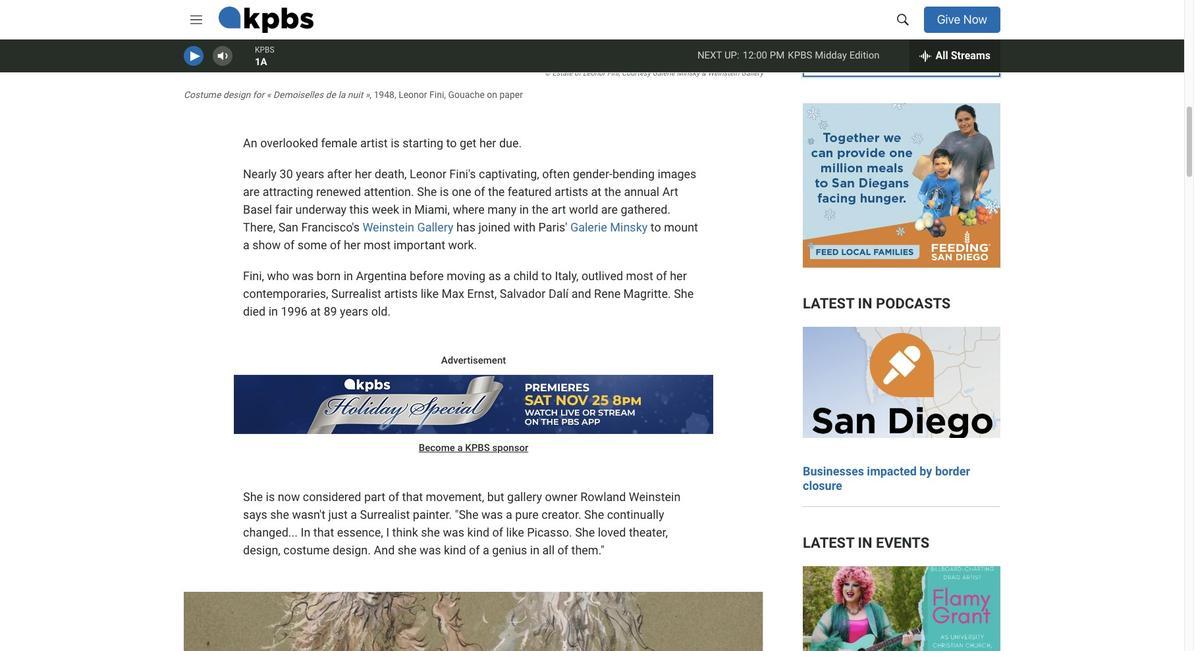Task type: vqa. For each thing, say whether or not it's contained in the screenshot.
Facebook
no



Task type: describe. For each thing, give the bounding box(es) containing it.
there,
[[243, 221, 275, 235]]

attention.
[[364, 185, 414, 199]]

outlived
[[582, 270, 623, 283]]

all streams
[[936, 49, 991, 62]]

female
[[321, 137, 357, 150]]

continually
[[607, 509, 664, 522]]

was down "she
[[443, 526, 464, 540]]

get
[[460, 137, 476, 150]]

0 vertical spatial advertisement region
[[803, 104, 1000, 268]]

1 horizontal spatial fini,
[[429, 90, 446, 100]]

0 vertical spatial are
[[243, 185, 260, 199]]

now
[[278, 491, 300, 505]]

0 horizontal spatial kpbs
[[255, 45, 274, 55]]

give now
[[937, 12, 987, 26]]

hamburger menu open image
[[190, 14, 202, 26]]

of right all
[[558, 544, 568, 558]]

2 horizontal spatial kpbs
[[788, 50, 812, 61]]

bending
[[612, 167, 655, 181]]

a right become
[[457, 442, 463, 454]]

events
[[876, 535, 929, 552]]

to inside to mount a show of some of her most important work.
[[651, 221, 661, 235]]

surrealist for in
[[331, 287, 381, 301]]

a left pure
[[506, 509, 512, 522]]

an
[[243, 137, 257, 150]]

of right estate
[[574, 69, 581, 78]]

0 vertical spatial she
[[270, 509, 289, 522]]

latest in podcasts
[[803, 296, 951, 312]]

impacted
[[867, 465, 917, 479]]

of up "genius"
[[492, 526, 503, 540]]

genius
[[492, 544, 527, 558]]

death,
[[375, 167, 407, 181]]

captivating,
[[479, 167, 539, 181]]

artists inside fini, who was born in argentina before moving as a child to italy, outlived most of her contemporaries, surrealist artists like max ernst, salvador dalí and rene magritte. she died in 1996 at 89 years old.
[[384, 287, 418, 301]]

a inside fini, who was born in argentina before moving as a child to italy, outlived most of her contemporaries, surrealist artists like max ernst, salvador dalí and rene magritte. she died in 1996 at 89 years old.
[[504, 270, 510, 283]]

county
[[878, 3, 912, 16]]

of down francisco's
[[330, 239, 341, 252]]

one
[[452, 185, 471, 199]]

of down san
[[284, 239, 295, 252]]

give now link
[[924, 6, 1000, 33]]

1a link
[[255, 56, 267, 68]]

2 vertical spatial she
[[398, 544, 417, 558]]

gouache
[[448, 90, 485, 100]]

joined
[[478, 221, 510, 235]]

0 vertical spatial leonor
[[583, 69, 605, 78]]

design,
[[243, 544, 280, 558]]

pure
[[515, 509, 539, 522]]

nearly 30 years after her death, leonor fini's captivating, often gender-bending images are attracting renewed attention. she is one of the featured artists at the annual art basel fair underway this week in miami, where many in the art world are gathered. there, san francisco's
[[243, 167, 696, 235]]

her inside fini, who was born in argentina before moving as a child to italy, outlived most of her contemporaries, surrealist artists like max ernst, salvador dalí and rene magritte. she died in 1996 at 89 years old.
[[670, 270, 687, 283]]

in right died
[[268, 305, 278, 319]]

businesses impacted by border closure link
[[803, 465, 1000, 494]]

midday
[[815, 50, 847, 61]]

la
[[338, 90, 345, 100]]

galerie minsky link
[[570, 221, 648, 235]]

i
[[386, 526, 389, 540]]

persistent player volume button image
[[217, 49, 231, 63]]

part
[[364, 491, 385, 505]]

and
[[571, 287, 591, 301]]

artist
[[360, 137, 388, 150]]

max
[[442, 287, 464, 301]]

of left "genius"
[[469, 544, 480, 558]]

with
[[513, 221, 535, 235]]

she inside nearly 30 years after her death, leonor fini's captivating, often gender-bending images are attracting renewed attention. she is one of the featured artists at the annual art basel fair underway this week in miami, where many in the art world are gathered. there, san francisco's
[[417, 185, 437, 199]]

many
[[488, 203, 517, 217]]

before
[[410, 270, 444, 283]]

1a
[[255, 56, 267, 68]]

most inside fini, who was born in argentina before moving as a child to italy, outlived most of her contemporaries, surrealist artists like max ernst, salvador dalí and rene magritte. she died in 1996 at 89 years old.
[[626, 270, 653, 283]]

italy,
[[555, 270, 579, 283]]

become a kpbs sponsor link
[[419, 442, 528, 454]]

painter.
[[413, 509, 452, 522]]

of inside fini, who was born in argentina before moving as a child to italy, outlived most of her contemporaries, surrealist artists like max ernst, salvador dalí and rene magritte. she died in 1996 at 89 years old.
[[656, 270, 667, 283]]

businesses impacted by border closure
[[803, 465, 970, 493]]

most inside to mount a show of some of her most important work.
[[363, 239, 391, 252]]

magritte.
[[623, 287, 671, 301]]

courtesy
[[622, 69, 651, 78]]

show
[[252, 239, 281, 252]]

a right the 'just'
[[351, 509, 357, 522]]

leonor inside nearly 30 years after her death, leonor fini's captivating, often gender-bending images are attracting renewed attention. she is one of the featured artists at the annual art basel fair underway this week in miami, where many in the art world are gathered. there, san francisco's
[[410, 167, 446, 181]]

12:00
[[743, 50, 767, 61]]

kpbs 1a
[[255, 45, 274, 68]]

,
[[370, 90, 371, 100]]

paris'
[[538, 221, 567, 235]]

at inside nearly 30 years after her death, leonor fini's captivating, often gender-bending images are attracting renewed attention. she is one of the featured artists at the annual art basel fair underway this week in miami, where many in the art world are gathered. there, san francisco's
[[591, 185, 601, 199]]

of inside nearly 30 years after her death, leonor fini's captivating, often gender-bending images are attracting renewed attention. she is one of the featured artists at the annual art basel fair underway this week in miami, where many in the art world are gathered. there, san francisco's
[[474, 185, 485, 199]]

who
[[267, 270, 289, 283]]

closure
[[803, 479, 842, 493]]

become a kpbs sponsor
[[419, 442, 528, 454]]

is inside nearly 30 years after her death, leonor fini's captivating, often gender-bending images are attracting renewed attention. she is one of the featured artists at the annual art basel fair underway this week in miami, where many in the art world are gathered. there, san francisco's
[[440, 185, 449, 199]]

years inside nearly 30 years after her death, leonor fini's captivating, often gender-bending images are attracting renewed attention. she is one of the featured artists at the annual art basel fair underway this week in miami, where many in the art world are gathered. there, san francisco's
[[296, 167, 324, 181]]

1948,
[[374, 90, 396, 100]]

weinstein inside she is now considered part of that movement, but gallery owner rowland weinstein says she wasn't just a surrealist painter. "she was a pure creator. she continually changed... in that essence, i think she was kind of like picasso. she loved theater, design, costume design. and she was kind of a genius in all of them."
[[629, 491, 681, 505]]

images
[[658, 167, 696, 181]]

argentina
[[356, 270, 407, 283]]

1 vertical spatial leonor
[[399, 90, 427, 100]]

to inside fini, who was born in argentina before moving as a child to italy, outlived most of her contemporaries, surrealist artists like max ernst, salvador dalí and rene magritte. she died in 1996 at 89 years old.
[[541, 270, 552, 283]]

in for podcasts
[[858, 296, 872, 312]]

in up the "with"
[[519, 203, 529, 217]]

1 horizontal spatial gallery
[[741, 69, 763, 78]]

latest for latest in podcasts
[[803, 296, 854, 312]]

she up says
[[243, 491, 263, 505]]

fair
[[275, 203, 293, 217]]

for
[[253, 90, 264, 100]]

underway
[[295, 203, 346, 217]]

rowland
[[580, 491, 626, 505]]

after
[[327, 167, 352, 181]]

paper
[[499, 90, 523, 100]]

due.
[[499, 137, 522, 150]]

has
[[456, 221, 475, 235]]

1 horizontal spatial are
[[601, 203, 618, 217]]

francisco's
[[301, 221, 360, 235]]

art
[[551, 203, 566, 217]]

she down rowland at the bottom of the page
[[584, 509, 604, 522]]

become
[[419, 442, 455, 454]]

galerie for courtesy
[[652, 69, 675, 78]]

sponsor
[[492, 442, 528, 454]]

costume
[[184, 90, 221, 100]]

gallery
[[507, 491, 542, 505]]

basel
[[243, 203, 272, 217]]

1996
[[281, 305, 307, 319]]

wasn't
[[292, 509, 325, 522]]

next
[[697, 50, 722, 61]]

featured
[[508, 185, 552, 199]]

streams
[[951, 49, 991, 62]]

minsky for paris'
[[610, 221, 648, 235]]

her inside to mount a show of some of her most important work.
[[344, 239, 361, 252]]

1 horizontal spatial kpbs
[[465, 442, 490, 454]]

1 horizontal spatial that
[[402, 491, 423, 505]]



Task type: locate. For each thing, give the bounding box(es) containing it.
1 vertical spatial like
[[506, 526, 524, 540]]

now
[[963, 12, 987, 26]]

latest for latest in events
[[803, 535, 854, 552]]

all streams button
[[909, 40, 1000, 72]]

1 horizontal spatial she
[[398, 544, 417, 558]]

0 horizontal spatial artists
[[384, 287, 418, 301]]

surrealist inside she is now considered part of that movement, but gallery owner rowland weinstein says she wasn't just a surrealist painter. "she was a pure creator. she continually changed... in that essence, i think she was kind of like picasso. she loved theater, design, costume design. and she was kind of a genius in all of them."
[[360, 509, 410, 522]]

advertisement
[[441, 355, 506, 367]]

the left art
[[532, 203, 548, 217]]

mount
[[664, 221, 698, 235]]

0 vertical spatial at
[[591, 185, 601, 199]]

1 vertical spatial weinstein
[[362, 221, 414, 235]]

her inside nearly 30 years after her death, leonor fini's captivating, often gender-bending images are attracting renewed attention. she is one of the featured artists at the annual art basel fair underway this week in miami, where many in the art world are gathered. there, san francisco's
[[355, 167, 372, 181]]

leonor down starting
[[410, 167, 446, 181]]

0 vertical spatial latest
[[803, 296, 854, 312]]

de
[[326, 90, 336, 100]]

gender-
[[573, 167, 612, 181]]

most up the magritte.
[[626, 270, 653, 283]]

to
[[446, 137, 457, 150], [651, 221, 661, 235], [541, 270, 552, 283]]

often
[[542, 167, 570, 181]]

surrealist for part
[[360, 509, 410, 522]]

a left show
[[243, 239, 249, 252]]

0 vertical spatial artists
[[555, 185, 588, 199]]

overlooked
[[260, 137, 318, 150]]

just
[[328, 509, 348, 522]]

0 horizontal spatial advertisement region
[[234, 375, 713, 435]]

her right after on the top left of the page
[[355, 167, 372, 181]]

was inside fini, who was born in argentina before moving as a child to italy, outlived most of her contemporaries, surrealist artists like max ernst, salvador dalí and rene magritte. she died in 1996 at 89 years old.
[[292, 270, 314, 283]]

like
[[421, 287, 439, 301], [506, 526, 524, 540]]

artists inside nearly 30 years after her death, leonor fini's captivating, often gender-bending images are attracting renewed attention. she is one of the featured artists at the annual art basel fair underway this week in miami, where many in the art world are gathered. there, san francisco's
[[555, 185, 588, 199]]

1 vertical spatial in
[[858, 535, 872, 552]]

in left events
[[858, 535, 872, 552]]

1 vertical spatial years
[[340, 305, 368, 319]]

1 vertical spatial most
[[626, 270, 653, 283]]

at inside fini, who was born in argentina before moving as a child to italy, outlived most of her contemporaries, surrealist artists like max ernst, salvador dalí and rene magritte. she died in 1996 at 89 years old.
[[310, 305, 321, 319]]

focus
[[914, 3, 943, 16]]

changed...
[[243, 526, 298, 540]]

kpbs left sponsor
[[465, 442, 490, 454]]

2 horizontal spatial the
[[604, 185, 621, 199]]

surrealist up i
[[360, 509, 410, 522]]

to left get
[[446, 137, 457, 150]]

1 vertical spatial she
[[421, 526, 440, 540]]

north county focus
[[849, 3, 943, 16]]

she down think
[[398, 544, 417, 558]]

1 horizontal spatial is
[[391, 137, 400, 150]]

1 horizontal spatial like
[[506, 526, 524, 540]]

where
[[453, 203, 485, 217]]

in for events
[[858, 535, 872, 552]]

1 vertical spatial are
[[601, 203, 618, 217]]

her
[[479, 137, 496, 150], [355, 167, 372, 181], [344, 239, 361, 252], [670, 270, 687, 283]]

surrealist up old. at top left
[[331, 287, 381, 301]]

leonor right the 1948,
[[399, 90, 427, 100]]

2 horizontal spatial is
[[440, 185, 449, 199]]

header search icon image
[[897, 14, 909, 26]]

1 vertical spatial latest
[[803, 535, 854, 552]]

1 horizontal spatial galerie
[[652, 69, 675, 78]]

2 in from the top
[[858, 535, 872, 552]]

in left all
[[530, 544, 539, 558]]

in left the 'podcasts'
[[858, 296, 872, 312]]

1 vertical spatial gallery
[[417, 221, 453, 235]]

she up them."
[[575, 526, 595, 540]]

flamy grant, a drag performer with pink curly hair, heavy makeup, a teal and hot-pink outfit and teal guitar, is shown outdoors against a forested backdrop. text on the image reads "announcing award-winning and billboard-charting drag artist flamy grant as university christian church, san diego's musician in residence." the church logo is included at the bottom with a brightly colored chalice image, the church name and the words "authentic, inclusive, progressive." image
[[803, 567, 1000, 652]]

loved
[[598, 526, 626, 540]]

and
[[374, 544, 395, 558]]

starting
[[403, 137, 443, 150]]

rene
[[594, 287, 621, 301]]

she right the magritte.
[[674, 287, 694, 301]]

fini, left who
[[243, 270, 264, 283]]

at left 89
[[310, 305, 321, 319]]

1 vertical spatial minsky
[[610, 221, 648, 235]]

she inside fini, who was born in argentina before moving as a child to italy, outlived most of her contemporaries, surrealist artists like max ernst, salvador dalí and rene magritte. she died in 1996 at 89 years old.
[[674, 287, 694, 301]]

at down gender-
[[591, 185, 601, 199]]

0 vertical spatial years
[[296, 167, 324, 181]]

minsky
[[677, 69, 700, 78], [610, 221, 648, 235]]

1 horizontal spatial artists
[[555, 185, 588, 199]]

she
[[417, 185, 437, 199], [674, 287, 694, 301], [243, 491, 263, 505], [584, 509, 604, 522], [575, 526, 595, 540]]

san
[[278, 221, 298, 235]]

1 vertical spatial kind
[[444, 544, 466, 558]]

is inside she is now considered part of that movement, but gallery owner rowland weinstein says she wasn't just a surrealist painter. "she was a pure creator. she continually changed... in that essence, i think she was kind of like picasso. she loved theater, design, costume design. and she was kind of a genius in all of them."
[[266, 491, 275, 505]]

all
[[542, 544, 555, 558]]

0 vertical spatial fini,
[[607, 69, 620, 78]]

1 vertical spatial surrealist
[[360, 509, 410, 522]]

<em>costume design for « le rêve de léonor »</em>, 1949, leonor fini, gouache on colored paper image
[[184, 593, 763, 652]]

kpbs
[[255, 45, 274, 55], [788, 50, 812, 61], [465, 442, 490, 454]]

1 vertical spatial fini,
[[429, 90, 446, 100]]

by
[[920, 465, 932, 479]]

leonor right estate
[[583, 69, 605, 78]]

2 vertical spatial to
[[541, 270, 552, 283]]

0 horizontal spatial kind
[[444, 544, 466, 558]]

1 horizontal spatial to
[[541, 270, 552, 283]]

fini, left courtesy
[[607, 69, 620, 78]]

considered
[[303, 491, 361, 505]]

minsky for courtesy
[[677, 69, 700, 78]]

surrealist inside fini, who was born in argentina before moving as a child to italy, outlived most of her contemporaries, surrealist artists like max ernst, salvador dalí and rene magritte. she died in 1996 at 89 years old.
[[331, 287, 381, 301]]

artists down argentina
[[384, 287, 418, 301]]

was down painter. on the left of page
[[419, 544, 441, 558]]

weinstein right &
[[708, 69, 739, 78]]

0 horizontal spatial fini,
[[243, 270, 264, 283]]

in
[[402, 203, 412, 217], [519, 203, 529, 217], [344, 270, 353, 283], [268, 305, 278, 319], [530, 544, 539, 558]]

all
[[936, 49, 948, 62]]

0 horizontal spatial years
[[296, 167, 324, 181]]

0 horizontal spatial are
[[243, 185, 260, 199]]

a right as
[[504, 270, 510, 283]]

1 horizontal spatial the
[[532, 203, 548, 217]]

moving
[[447, 270, 486, 283]]

0 horizontal spatial galerie
[[570, 221, 607, 235]]

was down the but
[[481, 509, 503, 522]]

0 vertical spatial gallery
[[741, 69, 763, 78]]

0 horizontal spatial the
[[488, 185, 505, 199]]

1 vertical spatial that
[[313, 526, 334, 540]]

0 vertical spatial in
[[858, 296, 872, 312]]

movement,
[[426, 491, 484, 505]]

like inside she is now considered part of that movement, but gallery owner rowland weinstein says she wasn't just a surrealist painter. "she was a pure creator. she continually changed... in that essence, i think she was kind of like picasso. she loved theater, design, costume design. and she was kind of a genius in all of them."
[[506, 526, 524, 540]]

1 horizontal spatial weinstein
[[629, 491, 681, 505]]

0 horizontal spatial to
[[446, 137, 457, 150]]

years
[[296, 167, 324, 181], [340, 305, 368, 319]]

her down francisco's
[[344, 239, 361, 252]]

this
[[349, 203, 369, 217]]

she up miami,
[[417, 185, 437, 199]]

she down the now
[[270, 509, 289, 522]]

says
[[243, 509, 267, 522]]

0 horizontal spatial most
[[363, 239, 391, 252]]

a inside to mount a show of some of her most important work.
[[243, 239, 249, 252]]

»
[[365, 90, 370, 100]]

2 vertical spatial leonor
[[410, 167, 446, 181]]

the up many
[[488, 185, 505, 199]]

2 horizontal spatial fini,
[[607, 69, 620, 78]]

2 horizontal spatial to
[[651, 221, 661, 235]]

child
[[513, 270, 538, 283]]

that right in
[[313, 526, 334, 540]]

years inside fini, who was born in argentina before moving as a child to italy, outlived most of her contemporaries, surrealist artists like max ernst, salvador dalí and rene magritte. she died in 1996 at 89 years old.
[[340, 305, 368, 319]]

of
[[574, 69, 581, 78], [474, 185, 485, 199], [284, 239, 295, 252], [330, 239, 341, 252], [656, 270, 667, 283], [388, 491, 399, 505], [492, 526, 503, 540], [469, 544, 480, 558], [558, 544, 568, 558]]

podcasts
[[876, 296, 951, 312]]

1 in from the top
[[858, 296, 872, 312]]

1 vertical spatial to
[[651, 221, 661, 235]]

born
[[317, 270, 341, 283]]

to left italy,
[[541, 270, 552, 283]]

fini, left gouache
[[429, 90, 446, 100]]

annual
[[624, 185, 659, 199]]

1 horizontal spatial most
[[626, 270, 653, 283]]

owner
[[545, 491, 577, 505]]

«
[[267, 90, 271, 100]]

dalí
[[549, 287, 569, 301]]

of up the magritte.
[[656, 270, 667, 283]]

0 horizontal spatial is
[[266, 491, 275, 505]]

that up painter. on the left of page
[[402, 491, 423, 505]]

border
[[935, 465, 970, 479]]

the down gender-
[[604, 185, 621, 199]]

kpbs right pm
[[788, 50, 812, 61]]

0 vertical spatial minsky
[[677, 69, 700, 78]]

are up galerie minsky link
[[601, 203, 618, 217]]

them."
[[571, 544, 604, 558]]

2 latest from the top
[[803, 535, 854, 552]]

is right artist
[[391, 137, 400, 150]]

like down the before
[[421, 287, 439, 301]]

she down painter. on the left of page
[[421, 526, 440, 540]]

1 vertical spatial galerie
[[570, 221, 607, 235]]

artists up world
[[555, 185, 588, 199]]

old.
[[371, 305, 391, 319]]

fini, inside fini, who was born in argentina before moving as a child to italy, outlived most of her contemporaries, surrealist artists like max ernst, salvador dalí and rene magritte. she died in 1996 at 89 years old.
[[243, 270, 264, 283]]

galerie down world
[[570, 221, 607, 235]]

was right who
[[292, 270, 314, 283]]

fini, who was born in argentina before moving as a child to italy, outlived most of her contemporaries, surrealist artists like max ernst, salvador dalí and rene magritte. she died in 1996 at 89 years old.
[[243, 270, 694, 319]]

"she
[[455, 509, 479, 522]]

0 vertical spatial weinstein
[[708, 69, 739, 78]]

like inside fini, who was born in argentina before moving as a child to italy, outlived most of her contemporaries, surrealist artists like max ernst, salvador dalí and rene magritte. she died in 1996 at 89 years old.
[[421, 287, 439, 301]]

©
[[545, 69, 550, 78]]

a left "genius"
[[483, 544, 489, 558]]

businesses
[[803, 465, 864, 479]]

her right get
[[479, 137, 496, 150]]

2 horizontal spatial weinstein
[[708, 69, 739, 78]]

she
[[270, 509, 289, 522], [421, 526, 440, 540], [398, 544, 417, 558]]

subscribe button
[[848, 33, 955, 59]]

art
[[662, 185, 678, 199]]

0 vertical spatial surrealist
[[331, 287, 381, 301]]

1 vertical spatial at
[[310, 305, 321, 319]]

<em>costume design for « demoiselles de la nuit »</em>, 1948, leonor fini, gouache on paper image
[[184, 0, 763, 66]]

0 horizontal spatial minsky
[[610, 221, 648, 235]]

is left the now
[[266, 491, 275, 505]]

0 horizontal spatial like
[[421, 287, 439, 301]]

1 horizontal spatial minsky
[[677, 69, 700, 78]]

1 latest from the top
[[803, 296, 854, 312]]

gathered.
[[621, 203, 670, 217]]

minsky left &
[[677, 69, 700, 78]]

2 vertical spatial is
[[266, 491, 275, 505]]

1 horizontal spatial advertisement region
[[803, 104, 1000, 268]]

2 vertical spatial weinstein
[[629, 491, 681, 505]]

1 vertical spatial is
[[440, 185, 449, 199]]

to down gathered.
[[651, 221, 661, 235]]

in right born
[[344, 270, 353, 283]]

weinstein gallery link
[[362, 221, 453, 235]]

0 horizontal spatial gallery
[[417, 221, 453, 235]]

galerie right courtesy
[[652, 69, 675, 78]]

up:
[[724, 50, 739, 61]]

2 vertical spatial fini,
[[243, 270, 264, 283]]

gallery down miami,
[[417, 221, 453, 235]]

picasso.
[[527, 526, 572, 540]]

world
[[569, 203, 598, 217]]

kpbs up 1a link
[[255, 45, 274, 55]]

weinstein up the 'continually'
[[629, 491, 681, 505]]

1 vertical spatial artists
[[384, 287, 418, 301]]

week
[[372, 203, 399, 217]]

0 horizontal spatial at
[[310, 305, 321, 319]]

weinstein gallery has joined with paris' galerie minsky
[[362, 221, 648, 235]]

0 vertical spatial most
[[363, 239, 391, 252]]

edition
[[849, 50, 880, 61]]

0 vertical spatial galerie
[[652, 69, 675, 78]]

north
[[849, 3, 876, 16]]

gallery down 12:00
[[741, 69, 763, 78]]

0 horizontal spatial weinstein
[[362, 221, 414, 235]]

minsky down gathered.
[[610, 221, 648, 235]]

years right 89
[[340, 305, 368, 319]]

persistent player play button image
[[190, 50, 200, 63]]

0 vertical spatial kind
[[467, 526, 489, 540]]

1 horizontal spatial kind
[[467, 526, 489, 540]]

estate
[[552, 69, 573, 78]]

1 horizontal spatial years
[[340, 305, 368, 319]]

fini,
[[607, 69, 620, 78], [429, 90, 446, 100], [243, 270, 264, 283]]

0 horizontal spatial she
[[270, 509, 289, 522]]

her up the magritte.
[[670, 270, 687, 283]]

is left one
[[440, 185, 449, 199]]

of right the part
[[388, 491, 399, 505]]

latest
[[803, 296, 854, 312], [803, 535, 854, 552]]

0 horizontal spatial that
[[313, 526, 334, 540]]

2 horizontal spatial she
[[421, 526, 440, 540]]

0 vertical spatial to
[[446, 137, 457, 150]]

1 horizontal spatial at
[[591, 185, 601, 199]]

advertisement region
[[803, 104, 1000, 268], [234, 375, 713, 435]]

galerie for paris'
[[570, 221, 607, 235]]

1 vertical spatial advertisement region
[[234, 375, 713, 435]]

are up basel
[[243, 185, 260, 199]]

of right one
[[474, 185, 485, 199]]

in up weinstein gallery link
[[402, 203, 412, 217]]

some
[[297, 239, 327, 252]]

in inside she is now considered part of that movement, but gallery owner rowland weinstein says she wasn't just a surrealist painter. "she was a pure creator. she continually changed... in that essence, i think she was kind of like picasso. she loved theater, design, costume design. and she was kind of a genius in all of them."
[[530, 544, 539, 558]]

in
[[301, 526, 310, 540]]

0 vertical spatial like
[[421, 287, 439, 301]]

weinstein down week
[[362, 221, 414, 235]]

kpbs midday edition link
[[788, 50, 880, 61]]

kpbs image
[[219, 7, 313, 33]]

leonor
[[583, 69, 605, 78], [399, 90, 427, 100], [410, 167, 446, 181]]

demoiselles
[[273, 90, 323, 100]]

costume design for « demoiselles de la nuit » , 1948, leonor fini, gouache on paper
[[184, 90, 523, 100]]

0 vertical spatial is
[[391, 137, 400, 150]]

years right 30
[[296, 167, 324, 181]]

most up argentina
[[363, 239, 391, 252]]

0 vertical spatial that
[[402, 491, 423, 505]]

died
[[243, 305, 266, 319]]

like up "genius"
[[506, 526, 524, 540]]



